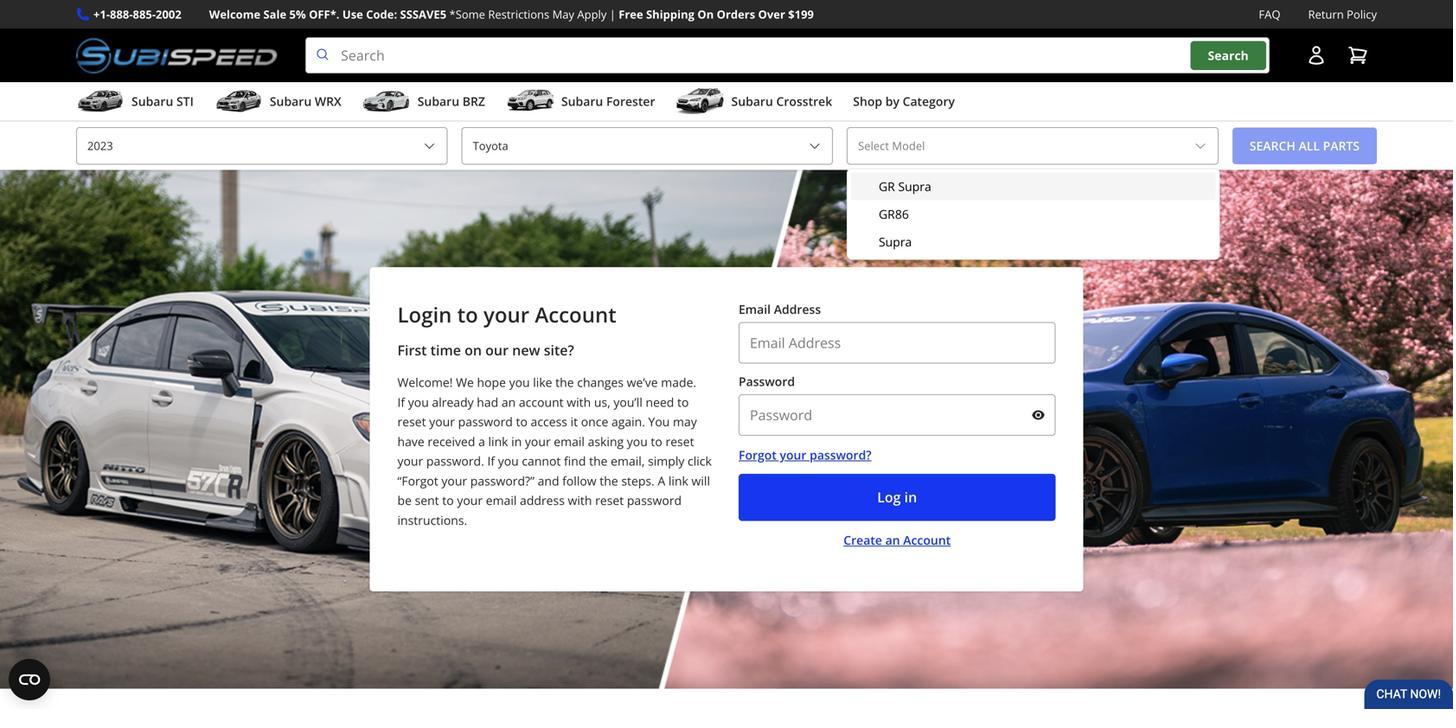 Task type: describe. For each thing, give the bounding box(es) containing it.
cannot
[[522, 453, 561, 470]]

a
[[479, 433, 485, 450]]

sssave5
[[400, 6, 447, 22]]

first time on our new site?
[[398, 341, 574, 360]]

code:
[[366, 6, 397, 22]]

1 horizontal spatial reset
[[596, 493, 624, 509]]

welcome
[[209, 6, 261, 22]]

your up cannot
[[525, 433, 551, 450]]

restrictions
[[488, 6, 550, 22]]

search input field
[[306, 37, 1271, 74]]

"forgot
[[398, 473, 439, 489]]

0 horizontal spatial account
[[535, 301, 617, 329]]

a
[[658, 473, 666, 489]]

it
[[571, 414, 578, 430]]

have
[[398, 433, 425, 450]]

Email Address text field
[[739, 322, 1056, 364]]

sale
[[264, 6, 287, 22]]

your down have
[[398, 453, 423, 470]]

had
[[477, 394, 499, 411]]

welcome! we hope you like the changes we've made. if you already had an account with us, you'll need to reset your password to access it once again. you may have received a link in your email asking you to reset your password. if you cannot find the email, simply click "forgot your password?" and follow the steps. a link will be sent to your email address with reset password instructions.
[[398, 374, 712, 529]]

1 horizontal spatial an
[[886, 532, 901, 549]]

may
[[673, 414, 697, 430]]

1 vertical spatial password
[[627, 493, 682, 509]]

again.
[[612, 414, 646, 430]]

888-
[[110, 6, 133, 22]]

group containing gr supra
[[852, 173, 1216, 256]]

find
[[564, 453, 586, 470]]

free
[[619, 6, 644, 22]]

you left like
[[509, 374, 530, 391]]

we've
[[627, 374, 658, 391]]

password.
[[427, 453, 484, 470]]

changes
[[577, 374, 624, 391]]

open widget image
[[9, 659, 50, 701]]

email
[[739, 301, 771, 318]]

0 horizontal spatial if
[[398, 394, 405, 411]]

1 vertical spatial reset
[[666, 433, 695, 450]]

once
[[581, 414, 609, 430]]

forgot your password? link
[[739, 447, 1056, 464]]

time
[[431, 341, 461, 360]]

5%
[[290, 6, 306, 22]]

1 vertical spatial link
[[669, 473, 689, 489]]

search button
[[1191, 41, 1267, 70]]

0 vertical spatial link
[[489, 433, 508, 450]]

gr86
[[879, 206, 909, 222]]

you down again.
[[627, 433, 648, 450]]

you up password?"
[[498, 453, 519, 470]]

welcome!
[[398, 374, 453, 391]]

your down password.
[[442, 473, 467, 489]]

faq link
[[1260, 5, 1281, 23]]

return
[[1309, 6, 1345, 22]]

1 horizontal spatial email
[[554, 433, 585, 450]]

over
[[759, 6, 786, 22]]

forgot your password? log in
[[739, 447, 918, 507]]

0 horizontal spatial email
[[486, 493, 517, 509]]

follow
[[563, 473, 597, 489]]

log
[[878, 488, 901, 507]]

email,
[[611, 453, 645, 470]]

off*.
[[309, 6, 340, 22]]

you'll
[[614, 394, 643, 411]]

will
[[692, 473, 711, 489]]

$199
[[789, 6, 814, 22]]

sent
[[415, 493, 439, 509]]

policy
[[1348, 6, 1378, 22]]

address
[[774, 301, 821, 318]]

create
[[844, 532, 883, 549]]

+1-888-885-2002 link
[[93, 5, 182, 23]]

Password password field
[[739, 395, 1056, 436]]

first
[[398, 341, 427, 360]]

|
[[610, 6, 616, 22]]

in inside forgot your password? log in
[[905, 488, 918, 507]]

forgot
[[739, 447, 777, 464]]

and
[[538, 473, 560, 489]]

address
[[520, 493, 565, 509]]

account
[[519, 394, 564, 411]]

return policy
[[1309, 6, 1378, 22]]



Task type: locate. For each thing, give the bounding box(es) containing it.
return policy link
[[1309, 5, 1378, 23]]

the down asking
[[589, 453, 608, 470]]

faq
[[1260, 6, 1281, 22]]

steps.
[[622, 473, 655, 489]]

if up password?"
[[488, 453, 495, 470]]

password?"
[[471, 473, 535, 489]]

1 vertical spatial the
[[589, 453, 608, 470]]

create an account link
[[844, 532, 951, 549]]

asking
[[588, 433, 624, 450]]

login to your account
[[398, 301, 617, 329]]

0 horizontal spatial password
[[458, 414, 513, 430]]

group
[[852, 173, 1216, 256]]

gr supra
[[879, 178, 932, 195]]

0 vertical spatial reset
[[398, 414, 426, 430]]

1 vertical spatial account
[[904, 532, 951, 549]]

hope
[[477, 374, 506, 391]]

on
[[698, 6, 714, 22]]

create an account
[[844, 532, 951, 549]]

0 vertical spatial if
[[398, 394, 405, 411]]

0 horizontal spatial reset
[[398, 414, 426, 430]]

already
[[432, 394, 474, 411]]

your down password?"
[[457, 493, 483, 509]]

your inside forgot your password? log in
[[780, 447, 807, 464]]

simply
[[648, 453, 685, 470]]

be
[[398, 493, 412, 509]]

0 horizontal spatial in
[[512, 433, 522, 450]]

access
[[531, 414, 568, 430]]

email down password?"
[[486, 493, 517, 509]]

0 vertical spatial with
[[567, 394, 591, 411]]

account inside create an account link
[[904, 532, 951, 549]]

new
[[512, 341, 541, 360]]

*some
[[450, 6, 486, 22]]

in right a
[[512, 433, 522, 450]]

search
[[1209, 47, 1250, 64]]

in inside welcome! we hope you like the changes we've made. if you already had an account with us, you'll need to reset your password to access it once again. you may have received a link in your email asking you to reset your password. if you cannot find the email, simply click "forgot your password?" and follow the steps. a link will be sent to your email address with reset password instructions.
[[512, 433, 522, 450]]

if down welcome!
[[398, 394, 405, 411]]

0 horizontal spatial link
[[489, 433, 508, 450]]

to
[[458, 301, 478, 329], [678, 394, 689, 411], [516, 414, 528, 430], [651, 433, 663, 450], [443, 493, 454, 509]]

login
[[398, 301, 452, 329]]

you
[[509, 374, 530, 391], [408, 394, 429, 411], [627, 433, 648, 450], [498, 453, 519, 470]]

use
[[343, 6, 363, 22]]

2 vertical spatial the
[[600, 473, 619, 489]]

supra right gr
[[899, 178, 932, 195]]

may
[[553, 6, 575, 22]]

with up it
[[567, 394, 591, 411]]

1 horizontal spatial if
[[488, 453, 495, 470]]

shipping
[[647, 6, 695, 22]]

2 vertical spatial reset
[[596, 493, 624, 509]]

885-
[[133, 6, 156, 22]]

0 vertical spatial in
[[512, 433, 522, 450]]

in
[[512, 433, 522, 450], [905, 488, 918, 507]]

0 vertical spatial password
[[458, 414, 513, 430]]

1 vertical spatial email
[[486, 493, 517, 509]]

an inside welcome! we hope you like the changes we've made. if you already had an account with us, you'll need to reset your password to access it once again. you may have received a link in your email asking you to reset your password. if you cannot find the email, simply click "forgot your password?" and follow the steps. a link will be sent to your email address with reset password instructions.
[[502, 394, 516, 411]]

your
[[484, 301, 530, 329], [429, 414, 455, 430], [525, 433, 551, 450], [780, 447, 807, 464], [398, 453, 423, 470], [442, 473, 467, 489], [457, 493, 483, 509]]

0 vertical spatial account
[[535, 301, 617, 329]]

1 vertical spatial an
[[886, 532, 901, 549]]

made.
[[661, 374, 697, 391]]

1 vertical spatial if
[[488, 453, 495, 470]]

1 vertical spatial supra
[[879, 234, 912, 250]]

reset up have
[[398, 414, 426, 430]]

2002
[[156, 6, 182, 22]]

0 vertical spatial supra
[[899, 178, 932, 195]]

0 vertical spatial an
[[502, 394, 516, 411]]

with down follow
[[568, 493, 592, 509]]

password down a
[[627, 493, 682, 509]]

password?
[[810, 447, 872, 464]]

on
[[465, 341, 482, 360]]

you down welcome!
[[408, 394, 429, 411]]

with
[[567, 394, 591, 411], [568, 493, 592, 509]]

log in button
[[739, 474, 1056, 521]]

to up the on
[[458, 301, 478, 329]]

1 vertical spatial in
[[905, 488, 918, 507]]

to right sent
[[443, 493, 454, 509]]

reset
[[398, 414, 426, 430], [666, 433, 695, 450], [596, 493, 624, 509]]

your right forgot
[[780, 447, 807, 464]]

to up the may
[[678, 394, 689, 411]]

we
[[456, 374, 474, 391]]

gr
[[879, 178, 896, 195]]

account up site?
[[535, 301, 617, 329]]

+1-
[[93, 6, 110, 22]]

need
[[646, 394, 675, 411]]

if
[[398, 394, 405, 411], [488, 453, 495, 470]]

the down email,
[[600, 473, 619, 489]]

2 horizontal spatial reset
[[666, 433, 695, 450]]

you
[[649, 414, 670, 430]]

password
[[739, 374, 795, 390]]

to down you
[[651, 433, 663, 450]]

email
[[554, 433, 585, 450], [486, 493, 517, 509]]

an
[[502, 394, 516, 411], [886, 532, 901, 549]]

your up our
[[484, 301, 530, 329]]

1 horizontal spatial password
[[627, 493, 682, 509]]

received
[[428, 433, 476, 450]]

apply
[[578, 6, 607, 22]]

0 vertical spatial the
[[556, 374, 574, 391]]

link
[[489, 433, 508, 450], [669, 473, 689, 489]]

in right log
[[905, 488, 918, 507]]

+1-888-885-2002
[[93, 6, 182, 22]]

1 horizontal spatial link
[[669, 473, 689, 489]]

your up 'received'
[[429, 414, 455, 430]]

welcome sale 5% off*. use code: sssave5 *some restrictions may apply | free shipping on orders over $199
[[209, 6, 814, 22]]

reset down the may
[[666, 433, 695, 450]]

site?
[[544, 341, 574, 360]]

an right create
[[886, 532, 901, 549]]

1 horizontal spatial in
[[905, 488, 918, 507]]

like
[[533, 374, 553, 391]]

account down log in 'button'
[[904, 532, 951, 549]]

the right like
[[556, 374, 574, 391]]

email address
[[739, 301, 821, 318]]

orders
[[717, 6, 756, 22]]

email down it
[[554, 433, 585, 450]]

password
[[458, 414, 513, 430], [627, 493, 682, 509]]

1 horizontal spatial account
[[904, 532, 951, 549]]

0 horizontal spatial an
[[502, 394, 516, 411]]

us,
[[594, 394, 611, 411]]

supra down 'gr86'
[[879, 234, 912, 250]]

our
[[486, 341, 509, 360]]

1 vertical spatial with
[[568, 493, 592, 509]]

to left 'access'
[[516, 414, 528, 430]]

instructions.
[[398, 512, 468, 529]]

reset down steps.
[[596, 493, 624, 509]]

click
[[688, 453, 712, 470]]

an right the had on the left
[[502, 394, 516, 411]]

password down the had on the left
[[458, 414, 513, 430]]

0 vertical spatial email
[[554, 433, 585, 450]]



Task type: vqa. For each thing, say whether or not it's contained in the screenshot.
a
yes



